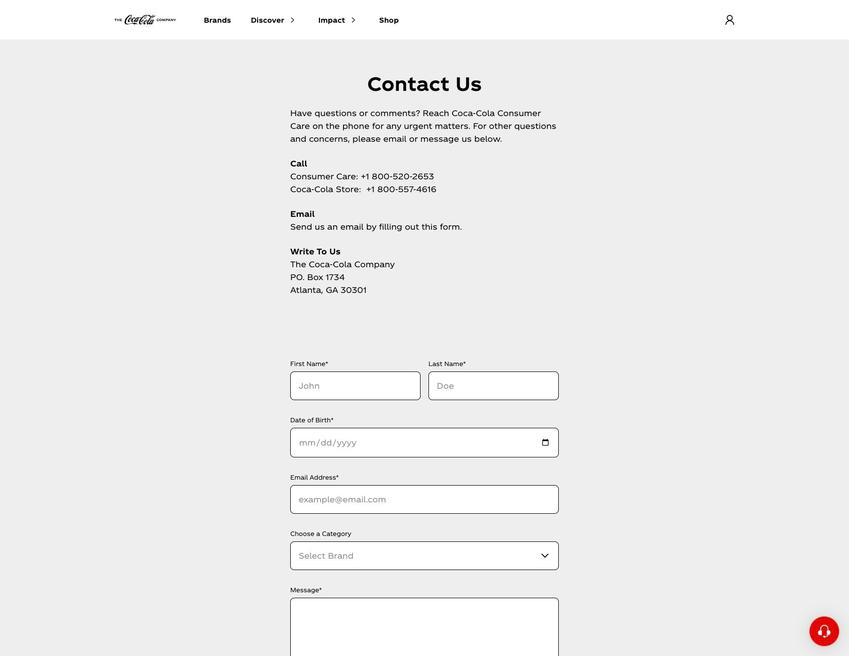 Task type: describe. For each thing, give the bounding box(es) containing it.
Last Name* text field
[[429, 372, 559, 400]]

coca cola company logo image
[[115, 15, 176, 25]]

First Name* text field
[[291, 372, 421, 400]]

account image
[[725, 14, 737, 26]]



Task type: vqa. For each thing, say whether or not it's contained in the screenshot.
"Last Name*" text box
yes



Task type: locate. For each thing, give the bounding box(es) containing it.
live chat element
[[810, 617, 840, 646]]

Message* text field
[[291, 598, 559, 656]]

Email Address* email field
[[291, 485, 559, 514]]

Date of Birth*   Please Enter date in mm/dd/yyyy format only
 date field
[[291, 428, 559, 458]]



